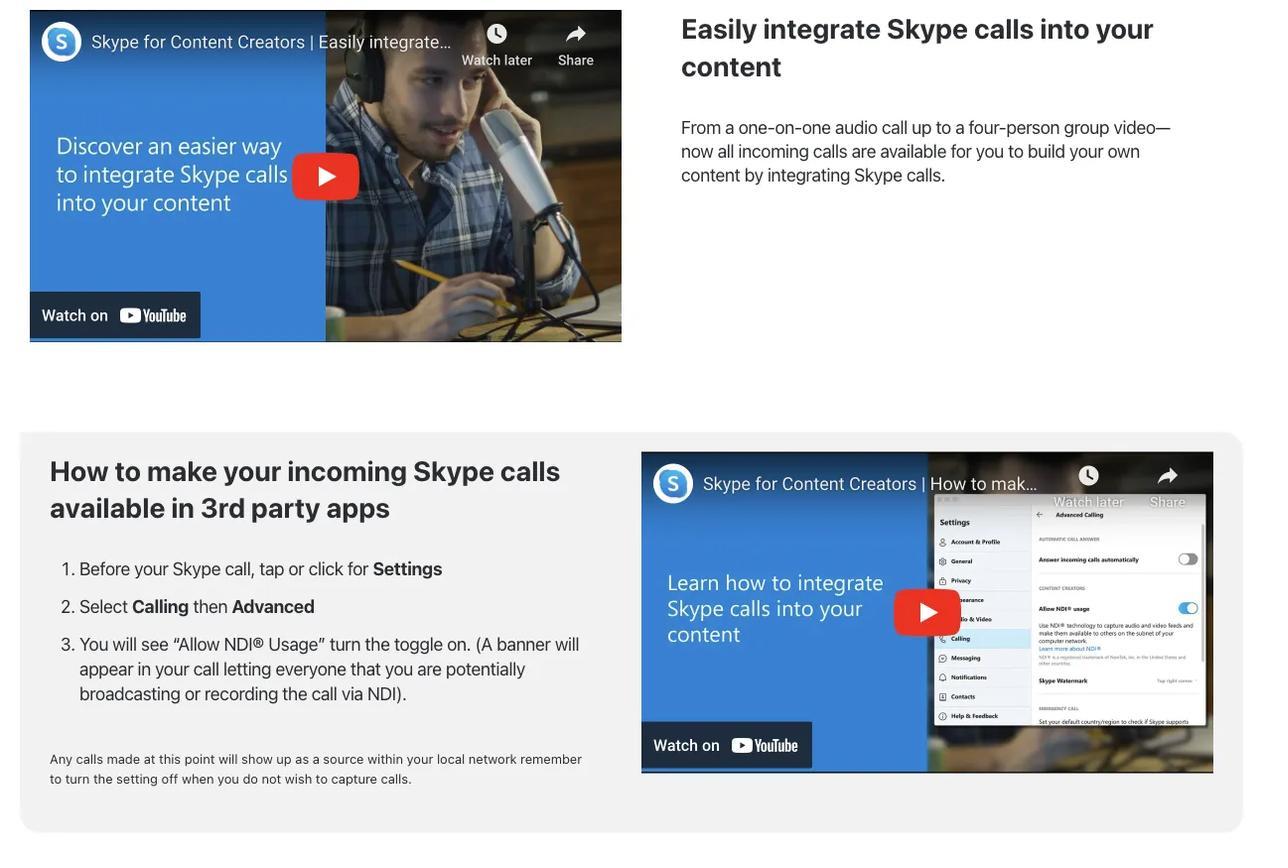 Task type: locate. For each thing, give the bounding box(es) containing it.
to left "four-" in the top right of the page
[[936, 116, 951, 138]]

1 horizontal spatial will
[[218, 752, 238, 767]]

a left "four-" in the top right of the page
[[955, 116, 964, 138]]

will left see at the bottom left of page
[[113, 634, 137, 656]]

integrate
[[763, 12, 881, 45]]

skype
[[887, 12, 968, 45], [854, 164, 902, 185], [413, 454, 494, 487], [173, 559, 221, 580]]

see
[[141, 634, 168, 656]]

up right audio
[[912, 116, 932, 138]]

your up 3rd
[[223, 454, 281, 487]]

to down any
[[50, 772, 62, 787]]

1 vertical spatial call
[[193, 659, 219, 680]]

or
[[288, 559, 304, 580], [185, 684, 200, 705]]

0 vertical spatial for
[[951, 140, 972, 161]]

0 horizontal spatial turn
[[65, 772, 90, 787]]

incoming
[[738, 140, 809, 161], [287, 454, 407, 487]]

turn inside you will see "allow ndi® usage" turn the toggle on. (a banner will appear in your call letting everyone that you are potentially broadcasting or recording the call via ndi).
[[330, 634, 361, 656]]

0 horizontal spatial you
[[217, 772, 239, 787]]

your left the local in the left of the page
[[407, 752, 433, 767]]

recording
[[205, 684, 278, 705]]

1 vertical spatial available
[[50, 492, 165, 525]]

0 vertical spatial in
[[171, 492, 195, 525]]

you down "four-" in the top right of the page
[[976, 140, 1004, 161]]

your inside any calls made at this point will show up as a source within your local network remember to turn the setting off when you do not wish to capture calls.
[[407, 752, 433, 767]]

to right wish
[[316, 772, 328, 787]]

calls inside from a one-on-one audio call up to a four-person group video— now all incoming calls are available for you to build your own content by integrating skype calls.
[[813, 140, 847, 161]]

1 vertical spatial calls.
[[381, 772, 412, 787]]

easily
[[681, 12, 757, 45]]

0 vertical spatial are
[[852, 140, 876, 161]]

call right audio
[[882, 116, 908, 138]]

to inside 'how to make your incoming skype calls available in 3rd party apps'
[[115, 454, 141, 487]]

within
[[367, 752, 403, 767]]

0 horizontal spatial or
[[185, 684, 200, 705]]

a up all
[[725, 116, 734, 138]]

a right as
[[313, 752, 320, 767]]

2 horizontal spatial will
[[555, 634, 579, 656]]

in inside 'how to make your incoming skype calls available in 3rd party apps'
[[171, 492, 195, 525]]

settings
[[373, 559, 442, 580]]

1 vertical spatial or
[[185, 684, 200, 705]]

not
[[262, 772, 281, 787]]

1 horizontal spatial incoming
[[738, 140, 809, 161]]

network
[[469, 752, 517, 767]]

skype inside from a one-on-one audio call up to a four-person group video— now all incoming calls are available for you to build your own content by integrating skype calls.
[[854, 164, 902, 185]]

your inside easily integrate skype calls into your content
[[1096, 12, 1154, 45]]

capture
[[331, 772, 377, 787]]

you left do
[[217, 772, 239, 787]]

your right into
[[1096, 12, 1154, 45]]

via
[[341, 684, 363, 705]]

group
[[1064, 116, 1109, 138]]

calls.
[[907, 164, 945, 185], [381, 772, 412, 787]]

for
[[951, 140, 972, 161], [347, 559, 369, 580]]

turn
[[330, 634, 361, 656], [65, 772, 90, 787]]

your down group on the right top
[[1069, 140, 1103, 161]]

turn down any
[[65, 772, 90, 787]]

1 vertical spatial in
[[138, 659, 151, 680]]

the up that
[[365, 634, 390, 656]]

0 vertical spatial incoming
[[738, 140, 809, 161]]

up inside any calls made at this point will show up as a source within your local network remember to turn the setting off when you do not wish to capture calls.
[[276, 752, 292, 767]]

1 horizontal spatial for
[[951, 140, 972, 161]]

1 horizontal spatial you
[[385, 659, 413, 680]]

to
[[936, 116, 951, 138], [1008, 140, 1024, 161], [115, 454, 141, 487], [50, 772, 62, 787], [316, 772, 328, 787]]

0 vertical spatial up
[[912, 116, 932, 138]]

content inside easily integrate skype calls into your content
[[681, 50, 782, 82]]

are inside you will see "allow ndi® usage" turn the toggle on. (a banner will appear in your call letting everyone that you are potentially broadcasting or recording the call via ndi).
[[417, 659, 442, 680]]

for down "four-" in the top right of the page
[[951, 140, 972, 161]]

all
[[718, 140, 734, 161]]

advanced
[[232, 597, 315, 618]]

are down toggle
[[417, 659, 442, 680]]

call down "allow
[[193, 659, 219, 680]]

up left as
[[276, 752, 292, 767]]

0 vertical spatial you
[[976, 140, 1004, 161]]

1 horizontal spatial a
[[725, 116, 734, 138]]

in down make
[[171, 492, 195, 525]]

0 horizontal spatial a
[[313, 752, 320, 767]]

a inside any calls made at this point will show up as a source within your local network remember to turn the setting off when you do not wish to capture calls.
[[313, 752, 320, 767]]

content down now
[[681, 164, 740, 185]]

you
[[79, 634, 108, 656]]

2 vertical spatial call
[[311, 684, 337, 705]]

2 horizontal spatial you
[[976, 140, 1004, 161]]

will
[[113, 634, 137, 656], [555, 634, 579, 656], [218, 752, 238, 767]]

source
[[323, 752, 364, 767]]

incoming inside 'how to make your incoming skype calls available in 3rd party apps'
[[287, 454, 407, 487]]

will inside any calls made at this point will show up as a source within your local network remember to turn the setting off when you do not wish to capture calls.
[[218, 752, 238, 767]]

a
[[725, 116, 734, 138], [955, 116, 964, 138], [313, 752, 320, 767]]

now
[[681, 140, 713, 161]]

1 horizontal spatial turn
[[330, 634, 361, 656]]

before
[[79, 559, 130, 580]]

that
[[351, 659, 381, 680]]

on.
[[447, 634, 471, 656]]

letting
[[223, 659, 271, 680]]

0 vertical spatial content
[[681, 50, 782, 82]]

calls
[[974, 12, 1034, 45], [813, 140, 847, 161], [500, 454, 560, 487], [76, 752, 103, 767]]

call,
[[225, 559, 255, 580]]

1 vertical spatial you
[[385, 659, 413, 680]]

0 horizontal spatial up
[[276, 752, 292, 767]]

build
[[1028, 140, 1065, 161]]

1 vertical spatial incoming
[[287, 454, 407, 487]]

incoming inside from a one-on-one audio call up to a four-person group video— now all incoming calls are available for you to build your own content by integrating skype calls.
[[738, 140, 809, 161]]

2 vertical spatial you
[[217, 772, 239, 787]]

1 horizontal spatial calls.
[[907, 164, 945, 185]]

1 horizontal spatial in
[[171, 492, 195, 525]]

1 vertical spatial are
[[417, 659, 442, 680]]

2 vertical spatial the
[[93, 772, 113, 787]]

turn up that
[[330, 634, 361, 656]]

your inside you will see "allow ndi® usage" turn the toggle on. (a banner will appear in your call letting everyone that you are potentially broadcasting or recording the call via ndi).
[[155, 659, 189, 680]]

0 horizontal spatial calls.
[[381, 772, 412, 787]]

0 vertical spatial calls.
[[907, 164, 945, 185]]

0 vertical spatial or
[[288, 559, 304, 580]]

the
[[365, 634, 390, 656], [282, 684, 307, 705], [93, 772, 113, 787]]

then
[[193, 597, 228, 618]]

skype inside easily integrate skype calls into your content
[[887, 12, 968, 45]]

the down made
[[93, 772, 113, 787]]

1 content from the top
[[681, 50, 782, 82]]

0 vertical spatial turn
[[330, 634, 361, 656]]

1 horizontal spatial the
[[282, 684, 307, 705]]

local
[[437, 752, 465, 767]]

skype inside 'how to make your incoming skype calls available in 3rd party apps'
[[413, 454, 494, 487]]

0 vertical spatial available
[[880, 140, 946, 161]]

make
[[147, 454, 217, 487]]

your down see at the bottom left of page
[[155, 659, 189, 680]]

2 content from the top
[[681, 164, 740, 185]]

will right banner
[[555, 634, 579, 656]]

1 horizontal spatial call
[[311, 684, 337, 705]]

you
[[976, 140, 1004, 161], [385, 659, 413, 680], [217, 772, 239, 787]]

four-
[[969, 116, 1006, 138]]

everyone
[[276, 659, 346, 680]]

by
[[744, 164, 763, 185]]

or right tap
[[288, 559, 304, 580]]

1 horizontal spatial or
[[288, 559, 304, 580]]

0 horizontal spatial are
[[417, 659, 442, 680]]

1 horizontal spatial are
[[852, 140, 876, 161]]

0 horizontal spatial the
[[93, 772, 113, 787]]

calling
[[132, 597, 189, 618]]

your
[[1096, 12, 1154, 45], [1069, 140, 1103, 161], [223, 454, 281, 487], [134, 559, 168, 580], [155, 659, 189, 680], [407, 752, 433, 767]]

at
[[144, 752, 155, 767]]

calls inside easily integrate skype calls into your content
[[974, 12, 1034, 45]]

into
[[1040, 12, 1090, 45]]

2 horizontal spatial the
[[365, 634, 390, 656]]

incoming up apps
[[287, 454, 407, 487]]

2 horizontal spatial a
[[955, 116, 964, 138]]

potentially
[[446, 659, 525, 680]]

broadcasting
[[79, 684, 180, 705]]

call left via
[[311, 684, 337, 705]]

content down easily
[[681, 50, 782, 82]]

call
[[882, 116, 908, 138], [193, 659, 219, 680], [311, 684, 337, 705]]

the down everyone
[[282, 684, 307, 705]]

will right point at the bottom left
[[218, 752, 238, 767]]

content
[[681, 50, 782, 82], [681, 164, 740, 185]]

0 horizontal spatial in
[[138, 659, 151, 680]]

you inside from a one-on-one audio call up to a four-person group video— now all incoming calls are available for you to build your own content by integrating skype calls.
[[976, 140, 1004, 161]]

content inside from a one-on-one audio call up to a four-person group video— now all incoming calls are available for you to build your own content by integrating skype calls.
[[681, 164, 740, 185]]

turn inside any calls made at this point will show up as a source within your local network remember to turn the setting off when you do not wish to capture calls.
[[65, 772, 90, 787]]

up
[[912, 116, 932, 138], [276, 752, 292, 767]]

in down see at the bottom left of page
[[138, 659, 151, 680]]

from a one-on-one audio call up to a four-person group video— now all incoming calls are available for you to build your own content by integrating skype calls.
[[681, 116, 1170, 185]]

your up calling
[[134, 559, 168, 580]]

are down audio
[[852, 140, 876, 161]]

for right "click"
[[347, 559, 369, 580]]

available
[[880, 140, 946, 161], [50, 492, 165, 525]]

incoming down on-
[[738, 140, 809, 161]]

or left 'recording'
[[185, 684, 200, 705]]

1 vertical spatial for
[[347, 559, 369, 580]]

up inside from a one-on-one audio call up to a four-person group video— now all incoming calls are available for you to build your own content by integrating skype calls.
[[912, 116, 932, 138]]

0 horizontal spatial available
[[50, 492, 165, 525]]

1 vertical spatial turn
[[65, 772, 90, 787]]

made
[[107, 752, 140, 767]]

as
[[295, 752, 309, 767]]

you will see "allow ndi® usage" turn the toggle on. (a banner will appear in your call letting everyone that you are potentially broadcasting or recording the call via ndi).
[[79, 634, 579, 705]]

do
[[243, 772, 258, 787]]

your inside from a one-on-one audio call up to a four-person group video— now all incoming calls are available for you to build your own content by integrating skype calls.
[[1069, 140, 1103, 161]]

0 vertical spatial call
[[882, 116, 908, 138]]

in
[[171, 492, 195, 525], [138, 659, 151, 680]]

calls inside 'how to make your incoming skype calls available in 3rd party apps'
[[500, 454, 560, 487]]

1 horizontal spatial available
[[880, 140, 946, 161]]

1 vertical spatial up
[[276, 752, 292, 767]]

1 horizontal spatial up
[[912, 116, 932, 138]]

(a
[[475, 634, 492, 656]]

you up ndi).
[[385, 659, 413, 680]]

2 horizontal spatial call
[[882, 116, 908, 138]]

banner
[[497, 634, 551, 656]]

to right how
[[115, 454, 141, 487]]

0 horizontal spatial incoming
[[287, 454, 407, 487]]

are
[[852, 140, 876, 161], [417, 659, 442, 680]]

available inside from a one-on-one audio call up to a four-person group video— now all incoming calls are available for you to build your own content by integrating skype calls.
[[880, 140, 946, 161]]

1 vertical spatial content
[[681, 164, 740, 185]]

calls. inside from a one-on-one audio call up to a four-person group video— now all incoming calls are available for you to build your own content by integrating skype calls.
[[907, 164, 945, 185]]



Task type: describe. For each thing, give the bounding box(es) containing it.
point
[[184, 752, 215, 767]]

1 vertical spatial the
[[282, 684, 307, 705]]

wish
[[285, 772, 312, 787]]

calls inside any calls made at this point will show up as a source within your local network remember to turn the setting off when you do not wish to capture calls.
[[76, 752, 103, 767]]

any calls made at this point will show up as a source within your local network remember to turn the setting off when you do not wish to capture calls.
[[50, 752, 582, 787]]

tap
[[259, 559, 284, 580]]

off
[[161, 772, 178, 787]]

appear
[[79, 659, 133, 680]]

your inside 'how to make your incoming skype calls available in 3rd party apps'
[[223, 454, 281, 487]]

person
[[1006, 116, 1060, 138]]

video—
[[1114, 116, 1170, 138]]

ndi®
[[224, 634, 264, 656]]

the inside any calls made at this point will show up as a source within your local network remember to turn the setting off when you do not wish to capture calls.
[[93, 772, 113, 787]]

party
[[251, 492, 320, 525]]

call inside from a one-on-one audio call up to a four-person group video— now all incoming calls are available for you to build your own content by integrating skype calls.
[[882, 116, 908, 138]]

for inside from a one-on-one audio call up to a four-person group video— now all incoming calls are available for you to build your own content by integrating skype calls.
[[951, 140, 972, 161]]

are inside from a one-on-one audio call up to a four-person group video— now all incoming calls are available for you to build your own content by integrating skype calls.
[[852, 140, 876, 161]]

from
[[681, 116, 721, 138]]

in inside you will see "allow ndi® usage" turn the toggle on. (a banner will appear in your call letting everyone that you are potentially broadcasting or recording the call via ndi).
[[138, 659, 151, 680]]

you inside any calls made at this point will show up as a source within your local network remember to turn the setting off when you do not wish to capture calls.
[[217, 772, 239, 787]]

show
[[241, 752, 273, 767]]

or inside you will see "allow ndi® usage" turn the toggle on. (a banner will appear in your call letting everyone that you are potentially broadcasting or recording the call via ndi).
[[185, 684, 200, 705]]

any
[[50, 752, 72, 767]]

remember
[[520, 752, 582, 767]]

select
[[79, 597, 128, 618]]

on-
[[775, 116, 802, 138]]

this
[[159, 752, 181, 767]]

0 horizontal spatial call
[[193, 659, 219, 680]]

integrating
[[767, 164, 850, 185]]

you inside you will see "allow ndi® usage" turn the toggle on. (a banner will appear in your call letting everyone that you are potentially broadcasting or recording the call via ndi).
[[385, 659, 413, 680]]

how to make your incoming skype calls available in 3rd party apps
[[50, 454, 560, 525]]

when
[[182, 772, 214, 787]]

0 horizontal spatial will
[[113, 634, 137, 656]]

before your skype call, tap or click for settings
[[79, 559, 442, 580]]

one
[[802, 116, 831, 138]]

3rd
[[200, 492, 245, 525]]

one-
[[739, 116, 775, 138]]

select calling then advanced
[[79, 597, 315, 618]]

how
[[50, 454, 109, 487]]

audio
[[835, 116, 878, 138]]

0 vertical spatial the
[[365, 634, 390, 656]]

available inside 'how to make your incoming skype calls available in 3rd party apps'
[[50, 492, 165, 525]]

0 horizontal spatial for
[[347, 559, 369, 580]]

usage"
[[268, 634, 325, 656]]

apps
[[326, 492, 390, 525]]

"allow
[[173, 634, 220, 656]]

own
[[1108, 140, 1140, 161]]

to down person
[[1008, 140, 1024, 161]]

calls. inside any calls made at this point will show up as a source within your local network remember to turn the setting off when you do not wish to capture calls.
[[381, 772, 412, 787]]

ndi).
[[367, 684, 407, 705]]

easily integrate skype calls into your content
[[681, 12, 1154, 82]]

setting
[[116, 772, 158, 787]]

click
[[308, 559, 343, 580]]

toggle
[[394, 634, 443, 656]]



Task type: vqa. For each thing, say whether or not it's contained in the screenshot.
"up" inside Any calls made at this point will show up as a source within your local network remember to turn the setting off when you do not wish to capture calls.
yes



